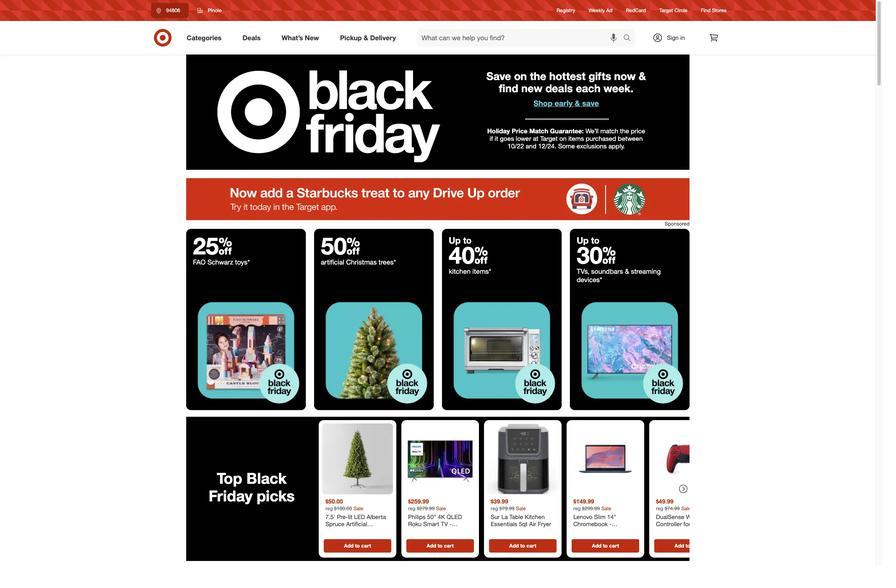 Task type: locate. For each thing, give the bounding box(es) containing it.
$149.99 reg $299.99 sale
[[573, 498, 611, 512]]

add down $100.00
[[344, 543, 354, 549]]

add to cart down purchase
[[427, 543, 454, 549]]

christmas
[[346, 258, 377, 266]]

add to cart button for $39.99
[[489, 539, 557, 553]]

4 add to cart from the left
[[592, 543, 619, 549]]

1 reg from the left
[[326, 505, 333, 512]]

target black friday image for tvs, soundbars & streaming devices*
[[570, 291, 690, 410]]

& inside the tvs, soundbars & streaming devices*
[[625, 267, 629, 276]]

10/22
[[508, 142, 524, 150]]

on inside we'll match the price if it goes lower at target on items purchased between 10/22 and 12/24. some exclusions apply.
[[559, 135, 567, 143]]

stores
[[712, 7, 727, 14]]

sale up table
[[516, 505, 526, 512]]

4 cart from the left
[[609, 543, 619, 549]]

reg for $149.99
[[573, 505, 581, 512]]

between
[[618, 135, 643, 143]]

up
[[449, 235, 461, 246], [577, 235, 589, 246]]

up for 40
[[449, 235, 461, 246]]

exclusions
[[577, 142, 607, 150]]

the inside we'll match the price if it goes lower at target on items purchased between 10/22 and 12/24. some exclusions apply.
[[620, 127, 629, 135]]

sale up 4k
[[436, 505, 446, 512]]

1 target black friday image from the left
[[186, 291, 306, 410]]

up up tvs, on the top of the page
[[577, 235, 589, 246]]

week.
[[604, 82, 634, 95]]

reg
[[326, 505, 333, 512], [408, 505, 415, 512], [491, 505, 498, 512], [573, 505, 581, 512], [656, 505, 663, 512]]

reg for $259.99
[[408, 505, 415, 512]]

shop early & save
[[534, 99, 599, 108]]

5
[[687, 528, 691, 535]]

tv
[[441, 521, 448, 528]]

& right now at the right top
[[639, 70, 646, 83]]

0 horizontal spatial target
[[540, 135, 558, 143]]

& left the save
[[575, 99, 580, 108]]

1 add from the left
[[344, 543, 354, 549]]

guarantee:
[[550, 127, 584, 135]]

streaming
[[631, 267, 661, 276]]

1 horizontal spatial up to
[[577, 235, 600, 246]]

target black friday image
[[186, 291, 306, 410], [314, 291, 434, 410], [442, 291, 562, 410], [570, 291, 690, 410]]

& left streaming
[[625, 267, 629, 276]]

1 horizontal spatial on
[[559, 135, 567, 143]]

fryer
[[538, 521, 551, 528]]

the left "price"
[[620, 127, 629, 135]]

on right save
[[514, 70, 527, 83]]

add down $299.99
[[592, 543, 602, 549]]

reg down $49.99
[[656, 505, 663, 512]]

$259.99
[[408, 498, 429, 505]]

save on the hottest gifts now & find new deals each week.
[[487, 70, 646, 95]]

-
[[450, 521, 452, 528], [449, 528, 452, 535], [692, 528, 694, 535]]

holiday price match guarantee:
[[487, 127, 584, 135]]

3 sale from the left
[[516, 505, 526, 512]]

3 target black friday image from the left
[[442, 291, 562, 410]]

reg up sur
[[491, 505, 498, 512]]

sign in link
[[646, 29, 698, 47]]

& inside save on the hottest gifts now & find new deals each week.
[[639, 70, 646, 83]]

1 sale from the left
[[354, 505, 363, 512]]

4 add to cart button from the left
[[572, 539, 639, 553]]

playstation
[[656, 528, 686, 535]]

1 horizontal spatial target
[[659, 7, 673, 14]]

weekly
[[589, 7, 605, 14]]

reg for $49.99
[[656, 505, 663, 512]]

add to cart button down 50pul7973/f7
[[406, 539, 474, 553]]

add to cart button for $49.99
[[654, 539, 722, 553]]

kitchen
[[525, 513, 545, 520]]

add to cart button down 5qt
[[489, 539, 557, 553]]

2 add to cart from the left
[[427, 543, 454, 549]]

1 vertical spatial target
[[540, 135, 558, 143]]

cart for $50.00
[[361, 543, 371, 549]]

the for match
[[620, 127, 629, 135]]

roku
[[408, 521, 422, 528]]

&
[[364, 33, 368, 42], [639, 70, 646, 83], [575, 99, 580, 108], [625, 267, 629, 276]]

2 up to from the left
[[577, 235, 600, 246]]

up up kitchen at the top
[[449, 235, 461, 246]]

2 sale from the left
[[436, 505, 446, 512]]

the inside save on the hottest gifts now & find new deals each week.
[[530, 70, 546, 83]]

sale inside "$259.99 reg $279.99 sale philips 50" 4k qled roku smart tv - 50pul7973/f7 - special purchase"
[[436, 505, 446, 512]]

sponsored
[[665, 221, 690, 227]]

2 target black friday image from the left
[[314, 291, 434, 410]]

sale inside $149.99 reg $299.99 sale
[[601, 505, 611, 512]]

5 add to cart button from the left
[[654, 539, 722, 553]]

add down purchase
[[427, 543, 436, 549]]

1 vertical spatial on
[[559, 135, 567, 143]]

sign
[[667, 34, 679, 41]]

weekly ad link
[[589, 7, 613, 14]]

reg inside $39.99 reg $79.99 sale sur la table kitchen essentials 5qt air fryer
[[491, 505, 498, 512]]

40
[[449, 241, 488, 269]]

registry link
[[557, 7, 575, 14]]

picks
[[257, 487, 295, 505]]

add to cart button down $299.99
[[572, 539, 639, 553]]

1 add to cart from the left
[[344, 543, 371, 549]]

sign in
[[667, 34, 685, 41]]

5 add from the left
[[675, 543, 684, 549]]

add to cart button down the 5
[[654, 539, 722, 553]]

add for $50.00
[[344, 543, 354, 549]]

sale inside the $50.00 reg $100.00 sale
[[354, 505, 363, 512]]

pickup
[[340, 33, 362, 42]]

5 cart from the left
[[692, 543, 702, 549]]

3 reg from the left
[[491, 505, 498, 512]]

weekly ad
[[589, 7, 613, 14]]

price
[[512, 127, 528, 135]]

sale right $299.99
[[601, 505, 611, 512]]

4 add from the left
[[592, 543, 602, 549]]

on left 'items'
[[559, 135, 567, 143]]

on inside save on the hottest gifts now & find new deals each week.
[[514, 70, 527, 83]]

3 add from the left
[[509, 543, 519, 549]]

reg down $259.99
[[408, 505, 415, 512]]

3 add to cart button from the left
[[489, 539, 557, 553]]

cart
[[361, 543, 371, 549], [444, 543, 454, 549], [527, 543, 536, 549], [609, 543, 619, 549], [692, 543, 702, 549]]

match
[[600, 127, 618, 135]]

add to cart down $299.99
[[592, 543, 619, 549]]

5 add to cart from the left
[[675, 543, 702, 549]]

sale for $49.99
[[681, 505, 691, 512]]

0 horizontal spatial on
[[514, 70, 527, 83]]

0 horizontal spatial the
[[530, 70, 546, 83]]

1 horizontal spatial up
[[577, 235, 589, 246]]

sale inside $39.99 reg $79.99 sale sur la table kitchen essentials 5qt air fryer
[[516, 505, 526, 512]]

1 horizontal spatial the
[[620, 127, 629, 135]]

volcanic
[[696, 528, 718, 535]]

top
[[217, 470, 242, 488]]

3 add to cart from the left
[[509, 543, 536, 549]]

the up shop
[[530, 70, 546, 83]]

& right pickup
[[364, 33, 368, 42]]

if
[[490, 135, 493, 143]]

on
[[514, 70, 527, 83], [559, 135, 567, 143]]

reg down the $50.00
[[326, 505, 333, 512]]

and
[[526, 142, 537, 150]]

smart
[[423, 521, 439, 528]]

cart for $39.99
[[527, 543, 536, 549]]

sale up wireless
[[681, 505, 691, 512]]

table
[[509, 513, 523, 520]]

sale right $100.00
[[354, 505, 363, 512]]

94806
[[166, 7, 180, 13]]

- right tv
[[450, 521, 452, 528]]

2 reg from the left
[[408, 505, 415, 512]]

4 target black friday image from the left
[[570, 291, 690, 410]]

0 horizontal spatial up
[[449, 235, 461, 246]]

$39.99
[[491, 498, 508, 505]]

sale
[[354, 505, 363, 512], [436, 505, 446, 512], [516, 505, 526, 512], [601, 505, 611, 512], [681, 505, 691, 512]]

gifts
[[589, 70, 611, 83]]

red
[[656, 535, 667, 542]]

3 cart from the left
[[527, 543, 536, 549]]

deals
[[545, 82, 573, 95]]

$49.99
[[656, 498, 674, 505]]

target right the at
[[540, 135, 558, 143]]

25
[[193, 232, 232, 260]]

tvs,
[[577, 267, 589, 276]]

purchased
[[586, 135, 616, 143]]

lenovo slim 14" chromebook - mediatek processor - 4gb ram - 64gb flash storage - blue (82xj002dus) image
[[570, 424, 641, 495]]

1 up from the left
[[449, 235, 461, 246]]

to for $50.00
[[355, 543, 360, 549]]

black friday deals image
[[186, 55, 690, 170]]

pickup & delivery
[[340, 33, 396, 42]]

What can we help you find? suggestions appear below search field
[[417, 29, 625, 47]]

add for $39.99
[[509, 543, 519, 549]]

add to cart button down $100.00
[[324, 539, 391, 553]]

reg for $39.99
[[491, 505, 498, 512]]

4 sale from the left
[[601, 505, 611, 512]]

new
[[305, 33, 319, 42]]

up to
[[449, 235, 472, 246], [577, 235, 600, 246]]

categories link
[[180, 29, 232, 47]]

reg inside $149.99 reg $299.99 sale
[[573, 505, 581, 512]]

add for $149.99
[[592, 543, 602, 549]]

up to up tvs, on the top of the page
[[577, 235, 600, 246]]

black
[[246, 470, 287, 488]]

0 vertical spatial on
[[514, 70, 527, 83]]

add down 'playstation'
[[675, 543, 684, 549]]

2 add to cart button from the left
[[406, 539, 474, 553]]

up to up kitchen at the top
[[449, 235, 472, 246]]

pinole
[[208, 7, 222, 13]]

2 add from the left
[[427, 543, 436, 549]]

2 cart from the left
[[444, 543, 454, 549]]

pickup & delivery link
[[333, 29, 406, 47]]

add to cart down 5qt
[[509, 543, 536, 549]]

5 reg from the left
[[656, 505, 663, 512]]

0 horizontal spatial up to
[[449, 235, 472, 246]]

1 vertical spatial the
[[620, 127, 629, 135]]

add down "essentials"
[[509, 543, 519, 549]]

0 vertical spatial the
[[530, 70, 546, 83]]

- right the 5
[[692, 528, 694, 535]]

the
[[530, 70, 546, 83], [620, 127, 629, 135]]

up to for 30
[[577, 235, 600, 246]]

it
[[495, 135, 498, 143]]

5 sale from the left
[[681, 505, 691, 512]]

add to cart down $100.00
[[344, 543, 371, 549]]

25 fao schwarz toys*
[[193, 232, 250, 266]]

reg down $149.99
[[573, 505, 581, 512]]

carousel region
[[186, 417, 727, 566]]

2 up from the left
[[577, 235, 589, 246]]

sale inside $49.99 reg $74.99 sale dualsense wireless controller for playstation 5 - volcanic red
[[681, 505, 691, 512]]

add for $259.99
[[427, 543, 436, 549]]

match
[[529, 127, 548, 135]]

add to cart down the 5
[[675, 543, 702, 549]]

reg inside the $50.00 reg $100.00 sale
[[326, 505, 333, 512]]

reg inside "$259.99 reg $279.99 sale philips 50" 4k qled roku smart tv - 50pul7973/f7 - special purchase"
[[408, 505, 415, 512]]

delivery
[[370, 33, 396, 42]]

fao
[[193, 258, 206, 266]]

add to cart button for $149.99
[[572, 539, 639, 553]]

price
[[631, 127, 645, 135]]

to for $39.99
[[520, 543, 525, 549]]

deals link
[[235, 29, 271, 47]]

4 reg from the left
[[573, 505, 581, 512]]

target left circle
[[659, 7, 673, 14]]

add to cart button for $259.99
[[406, 539, 474, 553]]

1 add to cart button from the left
[[324, 539, 391, 553]]

categories
[[187, 33, 222, 42]]

reg inside $49.99 reg $74.99 sale dualsense wireless controller for playstation 5 - volcanic red
[[656, 505, 663, 512]]

hottest
[[549, 70, 586, 83]]

1 cart from the left
[[361, 543, 371, 549]]

1 up to from the left
[[449, 235, 472, 246]]

sale for $149.99
[[601, 505, 611, 512]]



Task type: vqa. For each thing, say whether or not it's contained in the screenshot.
What's New
yes



Task type: describe. For each thing, give the bounding box(es) containing it.
philips 50" 4k qled roku smart tv - 50pul7973/f7 - special purchase image
[[405, 424, 476, 495]]

- up purchase
[[449, 528, 452, 535]]

we'll
[[586, 127, 599, 135]]

cart for $149.99
[[609, 543, 619, 549]]

in
[[680, 34, 685, 41]]

find stores link
[[701, 7, 727, 14]]

we'll match the price if it goes lower at target on items purchased between 10/22 and 12/24. some exclusions apply.
[[490, 127, 645, 150]]

each
[[576, 82, 601, 95]]

reg for $50.00
[[326, 505, 333, 512]]

add to cart for $149.99
[[592, 543, 619, 549]]

to for $149.99
[[603, 543, 608, 549]]

target circle link
[[659, 7, 688, 14]]

30
[[577, 241, 616, 269]]

schwarz
[[207, 258, 233, 266]]

trees*
[[379, 258, 396, 266]]

apply.
[[608, 142, 625, 150]]

purchase
[[429, 535, 454, 542]]

kitchen items*
[[449, 267, 491, 276]]

sur la table kitchen essentials 5qt air fryer image
[[487, 424, 558, 495]]

la
[[501, 513, 508, 520]]

early
[[555, 99, 573, 108]]

soundbars
[[591, 267, 623, 276]]

shop
[[534, 99, 553, 108]]

add to cart button for $50.00
[[324, 539, 391, 553]]

cart for $49.99
[[692, 543, 702, 549]]

50pul7973/f7
[[408, 528, 448, 535]]

save
[[582, 99, 599, 108]]

find
[[701, 7, 711, 14]]

search button
[[620, 29, 640, 49]]

deals
[[243, 33, 261, 42]]

lower
[[516, 135, 531, 143]]

find stores
[[701, 7, 727, 14]]

at
[[533, 135, 538, 143]]

to for $49.99
[[686, 543, 690, 549]]

target black friday image for artificial christmas trees*
[[314, 291, 434, 410]]

$50.00 reg $100.00 sale
[[326, 498, 363, 512]]

target circle
[[659, 7, 688, 14]]

new
[[521, 82, 543, 95]]

target black friday image for fao schwarz toys*
[[186, 291, 306, 410]]

target inside we'll match the price if it goes lower at target on items purchased between 10/22 and 12/24. some exclusions apply.
[[540, 135, 558, 143]]

5qt
[[519, 521, 528, 528]]

devices*
[[577, 276, 602, 284]]

50
[[321, 232, 360, 260]]

sale for $50.00
[[354, 505, 363, 512]]

items
[[568, 135, 584, 143]]

essentials
[[491, 521, 517, 528]]

what's new
[[282, 33, 319, 42]]

$79.99
[[500, 505, 515, 512]]

circle
[[675, 7, 688, 14]]

now
[[614, 70, 636, 83]]

kitchen
[[449, 267, 471, 276]]

save
[[487, 70, 511, 83]]

to for $259.99
[[438, 543, 443, 549]]

add to cart for $39.99
[[509, 543, 536, 549]]

add for $49.99
[[675, 543, 684, 549]]

dualsense wireless controller for playstation 5 - volcanic red image
[[653, 424, 724, 495]]

$259.99 reg $279.99 sale philips 50" 4k qled roku smart tv - 50pul7973/f7 - special purchase
[[408, 498, 462, 542]]

top black friday picks
[[209, 470, 295, 505]]

- inside $49.99 reg $74.99 sale dualsense wireless controller for playstation 5 - volcanic red
[[692, 528, 694, 535]]

redcard
[[626, 7, 646, 14]]

toys*
[[235, 258, 250, 266]]

94806 button
[[151, 3, 189, 18]]

find
[[499, 82, 518, 95]]

qled
[[447, 513, 462, 520]]

add to cart for $259.99
[[427, 543, 454, 549]]

$299.99
[[582, 505, 600, 512]]

registry
[[557, 7, 575, 14]]

wireless
[[686, 513, 708, 520]]

add to cart for $50.00
[[344, 543, 371, 549]]

up for 30
[[577, 235, 589, 246]]

tvs, soundbars & streaming devices*
[[577, 267, 661, 284]]

12/24.
[[538, 142, 556, 150]]

sur
[[491, 513, 500, 520]]

$279.99
[[417, 505, 435, 512]]

target black friday image for kitchen items*
[[442, 291, 562, 410]]

$39.99 reg $79.99 sale sur la table kitchen essentials 5qt air fryer
[[491, 498, 551, 528]]

holiday
[[487, 127, 510, 135]]

what's new link
[[274, 29, 330, 47]]

sale for $259.99
[[436, 505, 446, 512]]

4k
[[438, 513, 445, 520]]

philips
[[408, 513, 426, 520]]

sale for $39.99
[[516, 505, 526, 512]]

special
[[408, 535, 428, 542]]

7.5' pre-lit led alberta spruce artificial christmas tree warm white lights - wondershop™ image
[[322, 424, 393, 495]]

friday
[[209, 487, 253, 505]]

$49.99 reg $74.99 sale dualsense wireless controller for playstation 5 - volcanic red
[[656, 498, 718, 542]]

0 vertical spatial target
[[659, 7, 673, 14]]

the for on
[[530, 70, 546, 83]]

up to for 40
[[449, 235, 472, 246]]

redcard link
[[626, 7, 646, 14]]

search
[[620, 34, 640, 43]]

add to cart for $49.99
[[675, 543, 702, 549]]

cart for $259.99
[[444, 543, 454, 549]]

advertisement region
[[186, 178, 690, 220]]

pinole button
[[192, 3, 227, 18]]

$149.99
[[573, 498, 594, 505]]

items*
[[472, 267, 491, 276]]



